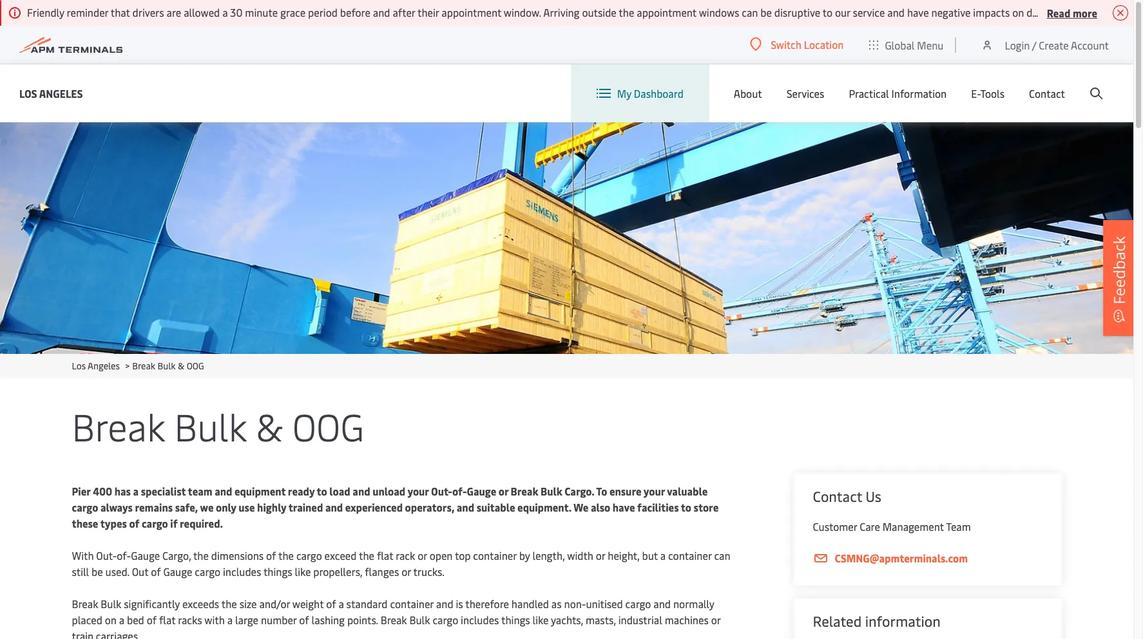 Task type: vqa. For each thing, say whether or not it's contained in the screenshot.
appointment
yes



Task type: describe. For each thing, give the bounding box(es) containing it.
size
[[239, 597, 257, 612]]

practical information
[[849, 86, 947, 101]]

the right outside
[[619, 5, 634, 19]]

our
[[835, 5, 850, 19]]

grace
[[280, 5, 306, 19]]

cargo down remains on the bottom
[[142, 517, 168, 531]]

csmng@apmterminals.com link
[[813, 551, 1042, 567]]

services button
[[787, 64, 825, 122]]

dashboard
[[634, 86, 684, 101]]

team
[[946, 520, 971, 534]]

practical information button
[[849, 64, 947, 122]]

2 horizontal spatial to
[[823, 5, 833, 19]]

width
[[567, 549, 593, 563]]

menu
[[917, 38, 944, 52]]

team
[[188, 485, 212, 499]]

valuable
[[667, 485, 708, 499]]

>
[[125, 360, 130, 372]]

operators,
[[405, 501, 454, 515]]

be inside with out-of-gauge cargo, the dimensions of the cargo exceed the flat rack or open top container by length, width or height, but a container can still be used. out of gauge cargo includes things like propellers, flanges or trucks.
[[92, 565, 103, 579]]

their
[[418, 5, 439, 19]]

1 vertical spatial los angeles link
[[72, 360, 120, 372]]

as
[[552, 597, 562, 612]]

2 horizontal spatial container
[[668, 549, 712, 563]]

carriages.
[[96, 630, 140, 640]]

pier 400 has a specialist team and equipment ready to load and unload your out-of-gauge or break bulk cargo. to ensure your valuable cargo always remains safe, we only use highly trained and experienced operators, and suitable equipment. we also have facilities to store these types of cargo if required.
[[72, 485, 719, 531]]

read
[[1047, 5, 1071, 20]]

things inside "break bulk significantly exceeds the size and/or weight of a standard container and is therefore handled as non-unitised cargo and normally placed on a bed of flat racks with a large number of lashing points. break bulk cargo includes things like yachts, masts, industrial machines or train carriages."
[[501, 614, 530, 628]]

the right cargo,
[[193, 549, 209, 563]]

location
[[804, 37, 844, 52]]

a up lashing
[[339, 597, 344, 612]]

break up placed
[[72, 597, 98, 612]]

time
[[1126, 5, 1143, 19]]

propellers,
[[313, 565, 362, 579]]

but
[[642, 549, 658, 563]]

minute
[[245, 5, 278, 19]]

exceeds
[[182, 597, 219, 612]]

information
[[892, 86, 947, 101]]

lashing
[[312, 614, 345, 628]]

e-
[[971, 86, 980, 101]]

switch location
[[771, 37, 844, 52]]

window.
[[504, 5, 541, 19]]

things inside with out-of-gauge cargo, the dimensions of the cargo exceed the flat rack or open top container by length, width or height, but a container can still be used. out of gauge cargo includes things like propellers, flanges or trucks.
[[264, 565, 292, 579]]

out- inside with out-of-gauge cargo, the dimensions of the cargo exceed the flat rack or open top container by length, width or height, but a container can still be used. out of gauge cargo includes things like propellers, flanges or trucks.
[[96, 549, 117, 563]]

exceed
[[325, 549, 357, 563]]

a left 30 in the left of the page
[[222, 5, 228, 19]]

a right the with on the bottom
[[227, 614, 233, 628]]

after
[[393, 5, 415, 19]]

1 horizontal spatial to
[[681, 501, 691, 515]]

and up only
[[215, 485, 232, 499]]

break bulk significantly exceeds the size and/or weight of a standard container and is therefore handled as non-unitised cargo and normally placed on a bed of flat racks with a large number of lashing points. break bulk cargo includes things like yachts, masts, industrial machines or train carriages.
[[72, 597, 721, 640]]

includes inside with out-of-gauge cargo, the dimensions of the cargo exceed the flat rack or open top container by length, width or height, but a container can still be used. out of gauge cargo includes things like propellers, flanges or trucks.
[[223, 565, 261, 579]]

contact for contact
[[1029, 86, 1065, 101]]

flat inside with out-of-gauge cargo, the dimensions of the cargo exceed the flat rack or open top container by length, width or height, but a container can still be used. out of gauge cargo includes things like propellers, flanges or trucks.
[[377, 549, 393, 563]]

e-tools button
[[971, 64, 1005, 122]]

friendly
[[27, 5, 64, 19]]

1 vertical spatial to
[[317, 485, 327, 499]]

or inside "break bulk significantly exceeds the size and/or weight of a standard container and is therefore handled as non-unitised cargo and normally placed on a bed of flat racks with a large number of lashing points. break bulk cargo includes things like yachts, masts, industrial machines or train carriages."
[[711, 614, 721, 628]]

0 horizontal spatial oog
[[187, 360, 204, 372]]

highly
[[257, 501, 286, 515]]

out
[[132, 565, 148, 579]]

angeles for los angeles > break bulk & oog
[[88, 360, 120, 372]]

of right out
[[151, 565, 161, 579]]

by
[[519, 549, 530, 563]]

feedback button
[[1103, 220, 1136, 336]]

customer
[[813, 520, 857, 534]]

close alert image
[[1113, 5, 1128, 21]]

los for los angeles > break bulk & oog
[[72, 360, 86, 372]]

global menu
[[885, 38, 944, 52]]

suitable
[[477, 501, 515, 515]]

break down >
[[72, 401, 165, 452]]

break bulk image
[[0, 122, 1134, 354]]

1 vertical spatial gauge
[[131, 549, 160, 563]]

load
[[330, 485, 350, 499]]

2 appointment from the left
[[637, 5, 697, 19]]

these
[[72, 517, 98, 531]]

of down weight
[[299, 614, 309, 628]]

services
[[787, 86, 825, 101]]

a inside with out-of-gauge cargo, the dimensions of the cargo exceed the flat rack or open top container by length, width or height, but a container can still be used. out of gauge cargo includes things like propellers, flanges or trucks.
[[660, 549, 666, 563]]

1 drivers from the left
[[132, 5, 164, 19]]

my dashboard button
[[597, 64, 684, 122]]

care
[[860, 520, 880, 534]]

and down load
[[325, 501, 343, 515]]

1 horizontal spatial container
[[473, 549, 517, 563]]

los angeles
[[19, 86, 83, 100]]

also
[[591, 501, 610, 515]]

required.
[[180, 517, 223, 531]]

always
[[100, 501, 133, 515]]

of- inside pier 400 has a specialist team and equipment ready to load and unload your out-of-gauge or break bulk cargo. to ensure your valuable cargo always remains safe, we only use highly trained and experienced operators, and suitable equipment. we also have facilities to store these types of cargo if required.
[[452, 485, 467, 499]]

or right width
[[596, 549, 605, 563]]

my
[[617, 86, 632, 101]]

open
[[430, 549, 453, 563]]

a left bed
[[119, 614, 124, 628]]

account
[[1071, 38, 1109, 52]]

of right dimensions
[[266, 549, 276, 563]]

gauge inside pier 400 has a specialist team and equipment ready to load and unload your out-of-gauge or break bulk cargo. to ensure your valuable cargo always remains safe, we only use highly trained and experienced operators, and suitable equipment. we also have facilities to store these types of cargo if required.
[[467, 485, 496, 499]]

contact for contact us
[[813, 487, 862, 507]]

1 horizontal spatial can
[[742, 5, 758, 19]]

related
[[813, 612, 862, 632]]

a inside pier 400 has a specialist team and equipment ready to load and unload your out-of-gauge or break bulk cargo. to ensure your valuable cargo always remains safe, we only use highly trained and experienced operators, and suitable equipment. we also have facilities to store these types of cargo if required.
[[133, 485, 139, 499]]

feedback
[[1108, 236, 1130, 305]]

cargo.
[[565, 485, 594, 499]]

with out-of-gauge cargo, the dimensions of the cargo exceed the flat rack or open top container by length, width or height, but a container can still be used. out of gauge cargo includes things like propellers, flanges or trucks.
[[72, 549, 730, 579]]

can inside with out-of-gauge cargo, the dimensions of the cargo exceed the flat rack or open top container by length, width or height, but a container can still be used. out of gauge cargo includes things like propellers, flanges or trucks.
[[714, 549, 730, 563]]

login
[[1005, 38, 1030, 52]]

handled
[[512, 597, 549, 612]]

0 horizontal spatial &
[[178, 360, 184, 372]]

bed
[[127, 614, 144, 628]]

machines
[[665, 614, 709, 628]]

1 horizontal spatial oog
[[292, 401, 364, 452]]

are
[[167, 5, 181, 19]]

have inside pier 400 has a specialist team and equipment ready to load and unload your out-of-gauge or break bulk cargo. to ensure your valuable cargo always remains safe, we only use highly trained and experienced operators, and suitable equipment. we also have facilities to store these types of cargo if required.
[[613, 501, 635, 515]]

management
[[883, 520, 944, 534]]

of inside pier 400 has a specialist team and equipment ready to load and unload your out-of-gauge or break bulk cargo. to ensure your valuable cargo always remains safe, we only use highly trained and experienced operators, and suitable equipment. we also have facilities to store these types of cargo if required.
[[129, 517, 139, 531]]

los angeles > break bulk & oog
[[72, 360, 204, 372]]

the inside "break bulk significantly exceeds the size and/or weight of a standard container and is therefore handled as non-unitised cargo and normally placed on a bed of flat racks with a large number of lashing points. break bulk cargo includes things like yachts, masts, industrial machines or train carriages."
[[222, 597, 237, 612]]

e-tools
[[971, 86, 1005, 101]]

cargo up these
[[72, 501, 98, 515]]

trucks.
[[413, 565, 445, 579]]

los for los angeles
[[19, 86, 37, 100]]

about
[[734, 86, 762, 101]]

flat inside "break bulk significantly exceeds the size and/or weight of a standard container and is therefore handled as non-unitised cargo and normally placed on a bed of flat racks with a large number of lashing points. break bulk cargo includes things like yachts, masts, industrial machines or train carriages."
[[159, 614, 175, 628]]

or inside pier 400 has a specialist team and equipment ready to load and unload your out-of-gauge or break bulk cargo. to ensure your valuable cargo always remains safe, we only use highly trained and experienced operators, and suitable equipment. we also have facilities to store these types of cargo if required.
[[499, 485, 508, 499]]

with
[[72, 549, 94, 563]]

switch location button
[[750, 37, 844, 52]]

2 horizontal spatial on
[[1112, 5, 1123, 19]]

dimensions
[[211, 549, 264, 563]]

ready
[[288, 485, 315, 499]]

pier
[[72, 485, 90, 499]]

/
[[1032, 38, 1037, 52]]

of- inside with out-of-gauge cargo, the dimensions of the cargo exceed the flat rack or open top container by length, width or height, but a container can still be used. out of gauge cargo includes things like propellers, flanges or trucks.
[[117, 549, 131, 563]]

arrive
[[1083, 5, 1109, 19]]

and up experienced
[[353, 485, 370, 499]]

like inside "break bulk significantly exceeds the size and/or weight of a standard container and is therefore handled as non-unitised cargo and normally placed on a bed of flat racks with a large number of lashing points. break bulk cargo includes things like yachts, masts, industrial machines or train carriages."
[[533, 614, 549, 628]]

placed
[[72, 614, 102, 628]]

includes inside "break bulk significantly exceeds the size and/or weight of a standard container and is therefore handled as non-unitised cargo and normally placed on a bed of flat racks with a large number of lashing points. break bulk cargo includes things like yachts, masts, industrial machines or train carriages."
[[461, 614, 499, 628]]



Task type: locate. For each thing, give the bounding box(es) containing it.
drivers left who
[[1027, 5, 1058, 19]]

0 vertical spatial oog
[[187, 360, 204, 372]]

reminder
[[67, 5, 108, 19]]

0 horizontal spatial things
[[264, 565, 292, 579]]

0 horizontal spatial includes
[[223, 565, 261, 579]]

1 horizontal spatial like
[[533, 614, 549, 628]]

gauge up suitable
[[467, 485, 496, 499]]

equipment.
[[518, 501, 571, 515]]

0 horizontal spatial have
[[613, 501, 635, 515]]

1 vertical spatial things
[[501, 614, 530, 628]]

your up "operators,"
[[408, 485, 429, 499]]

information
[[865, 612, 941, 632]]

appointment right their
[[442, 5, 501, 19]]

the right dimensions
[[278, 549, 294, 563]]

have up global menu
[[907, 5, 929, 19]]

1 horizontal spatial have
[[907, 5, 929, 19]]

1 horizontal spatial of-
[[452, 485, 467, 499]]

0 vertical spatial los
[[19, 86, 37, 100]]

1 vertical spatial out-
[[96, 549, 117, 563]]

a right has
[[133, 485, 139, 499]]

0 vertical spatial of-
[[452, 485, 467, 499]]

to down valuable
[[681, 501, 691, 515]]

windows
[[699, 5, 739, 19]]

appointment left windows
[[637, 5, 697, 19]]

gauge up out
[[131, 549, 160, 563]]

things down handled
[[501, 614, 530, 628]]

rack
[[396, 549, 415, 563]]

&
[[178, 360, 184, 372], [256, 401, 283, 452]]

before
[[340, 5, 370, 19]]

angeles
[[39, 86, 83, 100], [88, 360, 120, 372]]

out- inside pier 400 has a specialist team and equipment ready to load and unload your out-of-gauge or break bulk cargo. to ensure your valuable cargo always remains safe, we only use highly trained and experienced operators, and suitable equipment. we also have facilities to store these types of cargo if required.
[[431, 485, 452, 499]]

your
[[408, 485, 429, 499], [644, 485, 665, 499]]

container
[[473, 549, 517, 563], [668, 549, 712, 563], [390, 597, 434, 612]]

a right but
[[660, 549, 666, 563]]

who
[[1061, 5, 1080, 19]]

unload
[[373, 485, 405, 499]]

still
[[72, 565, 89, 579]]

includes down dimensions
[[223, 565, 261, 579]]

0 horizontal spatial like
[[295, 565, 311, 579]]

0 vertical spatial things
[[264, 565, 292, 579]]

we
[[574, 501, 589, 515]]

break
[[132, 360, 155, 372], [72, 401, 165, 452], [511, 485, 538, 499], [72, 597, 98, 612], [381, 614, 407, 628]]

1 vertical spatial have
[[613, 501, 635, 515]]

contact down login / create account link
[[1029, 86, 1065, 101]]

flanges
[[365, 565, 399, 579]]

1 horizontal spatial gauge
[[163, 565, 192, 579]]

have
[[907, 5, 929, 19], [613, 501, 635, 515]]

0 vertical spatial can
[[742, 5, 758, 19]]

can down store
[[714, 549, 730, 563]]

points.
[[347, 614, 378, 628]]

1 vertical spatial &
[[256, 401, 283, 452]]

1 horizontal spatial &
[[256, 401, 283, 452]]

1 your from the left
[[408, 485, 429, 499]]

train
[[72, 630, 93, 640]]

contact us
[[813, 487, 882, 507]]

my dashboard
[[617, 86, 684, 101]]

of right types
[[129, 517, 139, 531]]

drivers left are
[[132, 5, 164, 19]]

0 vertical spatial los angeles link
[[19, 85, 83, 102]]

contact up the customer
[[813, 487, 862, 507]]

the up flanges
[[359, 549, 374, 563]]

disruptive
[[774, 5, 820, 19]]

appointment
[[442, 5, 501, 19], [637, 5, 697, 19]]

cargo up industrial
[[626, 597, 651, 612]]

cargo
[[72, 501, 98, 515], [142, 517, 168, 531], [296, 549, 322, 563], [195, 565, 220, 579], [626, 597, 651, 612], [433, 614, 458, 628]]

contact button
[[1029, 64, 1065, 122]]

gauge down cargo,
[[163, 565, 192, 579]]

use
[[239, 501, 255, 515]]

1 vertical spatial includes
[[461, 614, 499, 628]]

1 horizontal spatial on
[[1013, 5, 1024, 19]]

used.
[[105, 565, 129, 579]]

0 horizontal spatial of-
[[117, 549, 131, 563]]

1 horizontal spatial includes
[[461, 614, 499, 628]]

and right service
[[888, 5, 905, 19]]

and left suitable
[[457, 501, 474, 515]]

cargo down is
[[433, 614, 458, 628]]

racks
[[178, 614, 202, 628]]

cargo left exceed
[[296, 549, 322, 563]]

more
[[1073, 5, 1098, 20]]

2 vertical spatial gauge
[[163, 565, 192, 579]]

flat down significantly
[[159, 614, 175, 628]]

of right bed
[[147, 614, 157, 628]]

to
[[596, 485, 607, 499]]

container inside "break bulk significantly exceeds the size and/or weight of a standard container and is therefore handled as non-unitised cargo and normally placed on a bed of flat racks with a large number of lashing points. break bulk cargo includes things like yachts, masts, industrial machines or train carriages."
[[390, 597, 434, 612]]

0 horizontal spatial can
[[714, 549, 730, 563]]

1 vertical spatial be
[[92, 565, 103, 579]]

have down ensure
[[613, 501, 635, 515]]

0 horizontal spatial container
[[390, 597, 434, 612]]

1 horizontal spatial angeles
[[88, 360, 120, 372]]

unitised
[[586, 597, 623, 612]]

read more button
[[1047, 5, 1098, 21]]

break inside pier 400 has a specialist team and equipment ready to load and unload your out-of-gauge or break bulk cargo. to ensure your valuable cargo always remains safe, we only use highly trained and experienced operators, and suitable equipment. we also have facilities to store these types of cargo if required.
[[511, 485, 538, 499]]

los angeles link
[[19, 85, 83, 102], [72, 360, 120, 372]]

login / create account link
[[981, 26, 1109, 64]]

has
[[115, 485, 131, 499]]

trained
[[288, 501, 323, 515]]

like down handled
[[533, 614, 549, 628]]

0 horizontal spatial contact
[[813, 487, 862, 507]]

bulk inside pier 400 has a specialist team and equipment ready to load and unload your out-of-gauge or break bulk cargo. to ensure your valuable cargo always remains safe, we only use highly trained and experienced operators, and suitable equipment. we also have facilities to store these types of cargo if required.
[[541, 485, 562, 499]]

1 horizontal spatial out-
[[431, 485, 452, 499]]

container right but
[[668, 549, 712, 563]]

or down rack
[[402, 565, 411, 579]]

to left our
[[823, 5, 833, 19]]

standard
[[346, 597, 388, 612]]

that
[[111, 5, 130, 19]]

if
[[170, 517, 178, 531]]

break right points.
[[381, 614, 407, 628]]

1 horizontal spatial drivers
[[1027, 5, 1058, 19]]

or right rack
[[418, 549, 427, 563]]

0 vertical spatial includes
[[223, 565, 261, 579]]

container left by at the bottom left of page
[[473, 549, 517, 563]]

significantly
[[124, 597, 180, 612]]

be right still
[[92, 565, 103, 579]]

cargo up 'exceeds'
[[195, 565, 220, 579]]

to
[[823, 5, 833, 19], [317, 485, 327, 499], [681, 501, 691, 515]]

0 horizontal spatial be
[[92, 565, 103, 579]]

specialist
[[141, 485, 186, 499]]

top
[[455, 549, 471, 563]]

flat
[[377, 549, 393, 563], [159, 614, 175, 628]]

2 vertical spatial to
[[681, 501, 691, 515]]

flat up flanges
[[377, 549, 393, 563]]

0 horizontal spatial to
[[317, 485, 327, 499]]

like
[[295, 565, 311, 579], [533, 614, 549, 628]]

to left load
[[317, 485, 327, 499]]

tools
[[980, 86, 1005, 101]]

like up weight
[[295, 565, 311, 579]]

0 horizontal spatial angeles
[[39, 86, 83, 100]]

1 horizontal spatial flat
[[377, 549, 393, 563]]

1 horizontal spatial your
[[644, 485, 665, 499]]

0 vertical spatial out-
[[431, 485, 452, 499]]

normally
[[673, 597, 714, 612]]

on inside "break bulk significantly exceeds the size and/or weight of a standard container and is therefore handled as non-unitised cargo and normally placed on a bed of flat racks with a large number of lashing points. break bulk cargo includes things like yachts, masts, industrial machines or train carriages."
[[105, 614, 117, 628]]

0 vertical spatial be
[[761, 5, 772, 19]]

0 vertical spatial &
[[178, 360, 184, 372]]

0 vertical spatial like
[[295, 565, 311, 579]]

large
[[235, 614, 258, 628]]

0 horizontal spatial los
[[19, 86, 37, 100]]

1 horizontal spatial contact
[[1029, 86, 1065, 101]]

of- up "operators,"
[[452, 485, 467, 499]]

0 vertical spatial contact
[[1029, 86, 1065, 101]]

like inside with out-of-gauge cargo, the dimensions of the cargo exceed the flat rack or open top container by length, width or height, but a container can still be used. out of gauge cargo includes things like propellers, flanges or trucks.
[[295, 565, 311, 579]]

0 horizontal spatial your
[[408, 485, 429, 499]]

weight
[[292, 597, 324, 612]]

industrial
[[618, 614, 662, 628]]

switch
[[771, 37, 802, 52]]

2 drivers from the left
[[1027, 5, 1058, 19]]

400
[[93, 485, 112, 499]]

0 horizontal spatial flat
[[159, 614, 175, 628]]

number
[[261, 614, 297, 628]]

0 vertical spatial angeles
[[39, 86, 83, 100]]

on up carriages.
[[105, 614, 117, 628]]

or down 'normally'
[[711, 614, 721, 628]]

1 vertical spatial like
[[533, 614, 549, 628]]

includes down therefore
[[461, 614, 499, 628]]

non-
[[564, 597, 586, 612]]

0 horizontal spatial gauge
[[131, 549, 160, 563]]

1 horizontal spatial los
[[72, 360, 86, 372]]

0 horizontal spatial drivers
[[132, 5, 164, 19]]

0 vertical spatial gauge
[[467, 485, 496, 499]]

cargo,
[[162, 549, 191, 563]]

2 your from the left
[[644, 485, 665, 499]]

ensure
[[610, 485, 642, 499]]

1 horizontal spatial be
[[761, 5, 772, 19]]

1 vertical spatial of-
[[117, 549, 131, 563]]

be left disruptive
[[761, 5, 772, 19]]

1 vertical spatial oog
[[292, 401, 364, 452]]

1 vertical spatial can
[[714, 549, 730, 563]]

is
[[456, 597, 463, 612]]

1 vertical spatial flat
[[159, 614, 175, 628]]

0 horizontal spatial out-
[[96, 549, 117, 563]]

container down trucks.
[[390, 597, 434, 612]]

on right impacts
[[1013, 5, 1024, 19]]

masts,
[[586, 614, 616, 628]]

only
[[216, 501, 236, 515]]

1 vertical spatial contact
[[813, 487, 862, 507]]

0 horizontal spatial appointment
[[442, 5, 501, 19]]

your up the facilities
[[644, 485, 665, 499]]

0 vertical spatial flat
[[377, 549, 393, 563]]

of
[[129, 517, 139, 531], [266, 549, 276, 563], [151, 565, 161, 579], [326, 597, 336, 612], [147, 614, 157, 628], [299, 614, 309, 628]]

oog
[[187, 360, 204, 372], [292, 401, 364, 452]]

impacts
[[973, 5, 1010, 19]]

can right windows
[[742, 5, 758, 19]]

facilities
[[637, 501, 679, 515]]

and left is
[[436, 597, 453, 612]]

out- up the used.
[[96, 549, 117, 563]]

things
[[264, 565, 292, 579], [501, 614, 530, 628]]

break up equipment.
[[511, 485, 538, 499]]

of- up the used.
[[117, 549, 131, 563]]

bulk
[[158, 360, 176, 372], [174, 401, 246, 452], [541, 485, 562, 499], [101, 597, 121, 612], [410, 614, 430, 628]]

angeles for los angeles
[[39, 86, 83, 100]]

0 vertical spatial to
[[823, 5, 833, 19]]

1 vertical spatial los
[[72, 360, 86, 372]]

a
[[222, 5, 228, 19], [133, 485, 139, 499], [660, 549, 666, 563], [339, 597, 344, 612], [119, 614, 124, 628], [227, 614, 233, 628]]

of up lashing
[[326, 597, 336, 612]]

with
[[205, 614, 225, 628]]

and up industrial
[[654, 597, 671, 612]]

practical
[[849, 86, 889, 101]]

customer care management team
[[813, 520, 971, 534]]

1 horizontal spatial appointment
[[637, 5, 697, 19]]

things up and/or
[[264, 565, 292, 579]]

or up suitable
[[499, 485, 508, 499]]

out- up "operators,"
[[431, 485, 452, 499]]

break right >
[[132, 360, 155, 372]]

on left time
[[1112, 5, 1123, 19]]

the left size
[[222, 597, 237, 612]]

and left 'after'
[[373, 5, 390, 19]]

1 appointment from the left
[[442, 5, 501, 19]]

1 horizontal spatial things
[[501, 614, 530, 628]]

1 vertical spatial angeles
[[88, 360, 120, 372]]

0 vertical spatial have
[[907, 5, 929, 19]]

we
[[200, 501, 214, 515]]

0 horizontal spatial on
[[105, 614, 117, 628]]

2 horizontal spatial gauge
[[467, 485, 496, 499]]

arriving
[[543, 5, 580, 19]]

outside
[[582, 5, 617, 19]]



